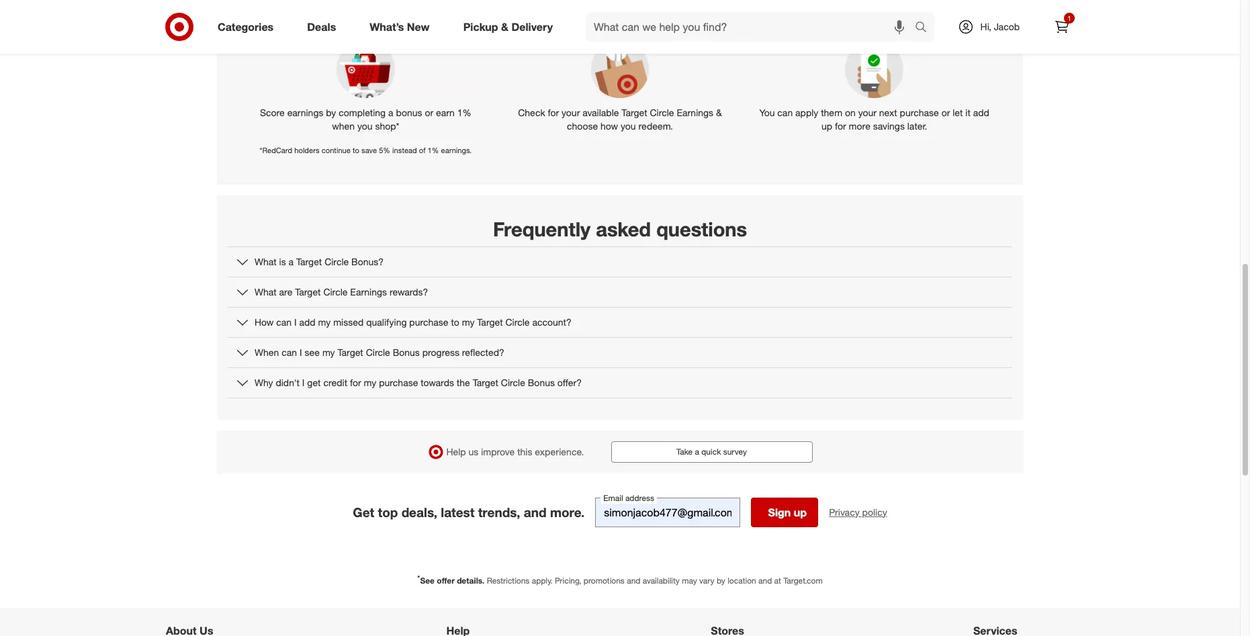 Task type: locate. For each thing, give the bounding box(es) containing it.
what left are
[[255, 286, 277, 298]]

take a quick survey
[[677, 447, 747, 457]]

1 vertical spatial &
[[716, 107, 722, 118]]

get left top at the bottom
[[353, 505, 375, 520]]

you for check for your available target circle earnings & choose how you redeem.
[[621, 120, 636, 132]]

when right only
[[579, 12, 610, 28]]

purchase inside you can apply them on your next purchase or let it add up for more savings later.
[[900, 107, 939, 118]]

apply
[[796, 107, 819, 118]]

get left only
[[494, 12, 515, 28]]

earnings inside check for your available target circle earnings & choose how you redeem.
[[677, 107, 714, 118]]

sign up
[[769, 506, 807, 519]]

0 vertical spatial up
[[822, 120, 833, 132]]

1 vertical spatial i
[[300, 347, 302, 358]]

0 vertical spatial add
[[974, 107, 990, 118]]

2 vertical spatial i
[[302, 377, 305, 388]]

0 horizontal spatial them
[[519, 12, 548, 28]]

when
[[579, 12, 610, 28], [332, 120, 355, 132]]

0 vertical spatial &
[[501, 20, 509, 33]]

1 what from the top
[[255, 256, 277, 267]]

by inside score earnings by completing a bonus or earn 1% when you shop*
[[326, 107, 336, 118]]

when down completing
[[332, 120, 355, 132]]

a right is
[[289, 256, 294, 267]]

savings
[[874, 120, 905, 132]]

and left at
[[759, 576, 772, 586]]

for right check
[[548, 107, 559, 118]]

1 horizontal spatial when
[[579, 12, 610, 28]]

1%
[[458, 107, 472, 118], [428, 146, 439, 155]]

1 vertical spatial 1%
[[428, 146, 439, 155]]

you right how
[[621, 120, 636, 132]]

purchase inside dropdown button
[[379, 377, 418, 388]]

target inside check for your available target circle earnings & choose how you redeem.
[[622, 107, 648, 118]]

help
[[447, 446, 466, 458]]

your inside check for your available target circle earnings & choose how you redeem.
[[562, 107, 580, 118]]

you
[[760, 107, 775, 118]]

1 vertical spatial earnings
[[350, 286, 387, 298]]

my down 'when can i see my target circle bonus progress reflected?'
[[364, 377, 377, 388]]

i for get
[[302, 377, 305, 388]]

0 horizontal spatial up
[[794, 506, 807, 519]]

are
[[279, 286, 293, 298]]

1% for of
[[428, 146, 439, 155]]

purchase
[[900, 107, 939, 118], [410, 316, 449, 328], [379, 377, 418, 388]]

hi,
[[981, 21, 992, 32]]

to inside dropdown button
[[451, 316, 460, 328]]

1 horizontal spatial bonus
[[528, 377, 555, 388]]

add up see
[[299, 316, 316, 328]]

0 horizontal spatial add
[[299, 316, 316, 328]]

earnings
[[287, 107, 324, 118]]

what inside dropdown button
[[255, 256, 277, 267]]

them
[[519, 12, 548, 28], [821, 107, 843, 118]]

a
[[686, 12, 693, 28], [389, 107, 394, 118], [289, 256, 294, 267], [695, 447, 700, 457]]

can inside 'when can i see my target circle bonus progress reflected?' dropdown button
[[282, 347, 297, 358]]

what
[[255, 256, 277, 267], [255, 286, 277, 298]]

0 horizontal spatial or
[[425, 107, 434, 118]]

0 vertical spatial what
[[255, 256, 277, 267]]

my up reflected?
[[462, 316, 475, 328]]

i for add
[[294, 316, 297, 328]]

sign
[[769, 506, 791, 519]]

bonus left offer?
[[528, 377, 555, 388]]

up right 'sign'
[[794, 506, 807, 519]]

2 vertical spatial for
[[350, 377, 361, 388]]

& right pickup
[[501, 20, 509, 33]]

0 horizontal spatial by
[[326, 107, 336, 118]]

purchase for or
[[900, 107, 939, 118]]

what are target circle earnings rewards?
[[255, 286, 428, 298]]

as
[[669, 12, 682, 28]]

target right are
[[295, 286, 321, 298]]

0 horizontal spatial for
[[350, 377, 361, 388]]

next
[[880, 107, 898, 118]]

0 vertical spatial can
[[778, 107, 793, 118]]

1 horizontal spatial them
[[821, 107, 843, 118]]

by right 'earnings'
[[326, 107, 336, 118]]

them left on
[[821, 107, 843, 118]]

can inside "how can i add my missed qualifying purchase to my target circle account?" dropdown button
[[276, 316, 292, 328]]

categories
[[218, 20, 274, 33]]

0 horizontal spatial when
[[332, 120, 355, 132]]

0 vertical spatial when
[[579, 12, 610, 28]]

1 vertical spatial up
[[794, 506, 807, 519]]

for inside dropdown button
[[350, 377, 361, 388]]

0 vertical spatial i
[[294, 316, 297, 328]]

how can i add my missed qualifying purchase to my target circle account? button
[[228, 308, 1013, 337]]

i right how
[[294, 316, 297, 328]]

1% for earn
[[458, 107, 472, 118]]

2 horizontal spatial for
[[835, 120, 847, 132]]

to left save
[[353, 146, 360, 155]]

2 your from the left
[[859, 107, 877, 118]]

1 horizontal spatial earnings
[[677, 107, 714, 118]]

2 or from the left
[[942, 107, 951, 118]]

what inside dropdown button
[[255, 286, 277, 298]]

it
[[966, 107, 971, 118]]

1 or from the left
[[425, 107, 434, 118]]

privacy
[[830, 507, 860, 518]]

0 horizontal spatial your
[[562, 107, 580, 118]]

*redcard
[[260, 146, 292, 155]]

delivery
[[512, 20, 553, 33]]

add right it
[[974, 107, 990, 118]]

None text field
[[596, 498, 741, 527]]

and left more.
[[524, 505, 547, 520]]

1 horizontal spatial or
[[942, 107, 951, 118]]

why didn't i get credit for my purchase towards the target circle bonus offer? button
[[228, 368, 1013, 398]]

bonus inside dropdown button
[[393, 347, 420, 358]]

1 horizontal spatial &
[[716, 107, 722, 118]]

for down on
[[835, 120, 847, 132]]

can right how
[[276, 316, 292, 328]]

your up "choose"
[[562, 107, 580, 118]]

0 horizontal spatial bonus
[[393, 347, 420, 358]]

0 vertical spatial get
[[494, 12, 515, 28]]

1 horizontal spatial for
[[548, 107, 559, 118]]

hi, jacob
[[981, 21, 1020, 32]]

0 horizontal spatial 1%
[[428, 146, 439, 155]]

pickup & delivery
[[464, 20, 553, 33]]

can inside you can apply them on your next purchase or let it add up for more savings later.
[[778, 107, 793, 118]]

what are target circle earnings rewards? button
[[228, 277, 1013, 307]]

purchase inside dropdown button
[[410, 316, 449, 328]]

1 horizontal spatial your
[[859, 107, 877, 118]]

privacy policy
[[830, 507, 888, 518]]

my
[[318, 316, 331, 328], [462, 316, 475, 328], [323, 347, 335, 358], [364, 377, 377, 388]]

1% inside score earnings by completing a bonus or earn 1% when you shop*
[[458, 107, 472, 118]]

or left let
[[942, 107, 951, 118]]

reflected?
[[462, 347, 505, 358]]

why
[[255, 377, 273, 388]]

or
[[425, 107, 434, 118], [942, 107, 951, 118]]

i inside dropdown button
[[302, 377, 305, 388]]

add inside you can apply them on your next purchase or let it add up for more savings later.
[[974, 107, 990, 118]]

take
[[677, 447, 693, 457]]

i left 'get' at the bottom left of page
[[302, 377, 305, 388]]

bonus inside dropdown button
[[528, 377, 555, 388]]

add inside dropdown button
[[299, 316, 316, 328]]

to up progress
[[451, 316, 460, 328]]

my inside dropdown button
[[364, 377, 377, 388]]

bonus
[[396, 107, 422, 118]]

0 vertical spatial by
[[326, 107, 336, 118]]

new
[[407, 20, 430, 33]]

offer?
[[558, 377, 582, 388]]

missed
[[333, 316, 364, 328]]

see
[[420, 576, 435, 586]]

up left 'more'
[[822, 120, 833, 132]]

or left earn
[[425, 107, 434, 118]]

holders
[[295, 146, 320, 155]]

can right you at the top right of page
[[778, 107, 793, 118]]

or inside score earnings by completing a bonus or earn 1% when you shop*
[[425, 107, 434, 118]]

1 horizontal spatial up
[[822, 120, 833, 132]]

only
[[551, 12, 575, 28]]

circle up redeem.
[[650, 107, 675, 118]]

1 vertical spatial for
[[835, 120, 847, 132]]

can right the when
[[282, 347, 297, 358]]

you can apply them on your next purchase or let it add up for more savings later.
[[760, 107, 990, 132]]

get
[[494, 12, 515, 28], [353, 505, 375, 520]]

purchase up later.
[[900, 107, 939, 118]]

5%
[[379, 146, 391, 155]]

1 vertical spatial by
[[717, 576, 726, 586]]

your up 'more'
[[859, 107, 877, 118]]

i left see
[[300, 347, 302, 358]]

1 horizontal spatial add
[[974, 107, 990, 118]]

didn't
[[276, 377, 300, 388]]

i for see
[[300, 347, 302, 358]]

0 vertical spatial 1%
[[458, 107, 472, 118]]

1% right earn
[[458, 107, 472, 118]]

you inside score earnings by completing a bonus or earn 1% when you shop*
[[358, 120, 373, 132]]

pickup & delivery link
[[452, 12, 570, 42]]

your
[[562, 107, 580, 118], [859, 107, 877, 118]]

instead
[[393, 146, 417, 155]]

my left missed at left
[[318, 316, 331, 328]]

can
[[778, 107, 793, 118], [276, 316, 292, 328], [282, 347, 297, 358]]

0 vertical spatial earnings
[[677, 107, 714, 118]]

1 horizontal spatial get
[[494, 12, 515, 28]]

1 horizontal spatial by
[[717, 576, 726, 586]]

1 your from the left
[[562, 107, 580, 118]]

1 vertical spatial purchase
[[410, 316, 449, 328]]

a up shop*
[[389, 107, 394, 118]]

more
[[849, 120, 871, 132]]

purchase up progress
[[410, 316, 449, 328]]

0 vertical spatial purchase
[[900, 107, 939, 118]]

when inside score earnings by completing a bonus or earn 1% when you shop*
[[332, 120, 355, 132]]

earnings
[[677, 107, 714, 118], [350, 286, 387, 298]]

how
[[601, 120, 619, 132]]

a inside score earnings by completing a bonus or earn 1% when you shop*
[[389, 107, 394, 118]]

1 vertical spatial get
[[353, 505, 375, 520]]

2 vertical spatial purchase
[[379, 377, 418, 388]]

what left is
[[255, 256, 277, 267]]

1 horizontal spatial 1%
[[458, 107, 472, 118]]

check for your available target circle earnings & choose how you redeem.
[[518, 107, 722, 132]]

1 vertical spatial them
[[821, 107, 843, 118]]

1 vertical spatial to
[[451, 316, 460, 328]]

apply.
[[532, 576, 553, 586]]

purchase down 'when can i see my target circle bonus progress reflected?'
[[379, 377, 418, 388]]

1 vertical spatial when
[[332, 120, 355, 132]]

2 horizontal spatial and
[[759, 576, 772, 586]]

top
[[378, 505, 398, 520]]

a right "take"
[[695, 447, 700, 457]]

bonus
[[393, 347, 420, 358], [528, 377, 555, 388]]

0 vertical spatial bonus
[[393, 347, 420, 358]]

1 vertical spatial add
[[299, 316, 316, 328]]

0 horizontal spatial &
[[501, 20, 509, 33]]

you left shop
[[613, 12, 634, 28]]

1 horizontal spatial to
[[451, 316, 460, 328]]

categories link
[[206, 12, 291, 42]]

0 vertical spatial to
[[353, 146, 360, 155]]

and
[[524, 505, 547, 520], [627, 576, 641, 586], [759, 576, 772, 586]]

2 vertical spatial can
[[282, 347, 297, 358]]

when can i see my target circle bonus progress reflected?
[[255, 347, 505, 358]]

vary
[[700, 576, 715, 586]]

1 vertical spatial what
[[255, 286, 277, 298]]

1% right the of
[[428, 146, 439, 155]]

to
[[353, 146, 360, 155], [451, 316, 460, 328]]

shop*
[[375, 120, 400, 132]]

*
[[418, 574, 420, 582]]

them left only
[[519, 12, 548, 28]]

you
[[613, 12, 634, 28], [358, 120, 373, 132], [621, 120, 636, 132]]

you inside check for your available target circle earnings & choose how you redeem.
[[621, 120, 636, 132]]

purchase for to
[[410, 316, 449, 328]]

you down completing
[[358, 120, 373, 132]]

circle left "account?"
[[506, 316, 530, 328]]

can for when
[[282, 347, 297, 358]]

& left you at the top right of page
[[716, 107, 722, 118]]

save
[[362, 146, 377, 155]]

asked
[[596, 217, 651, 241]]

for right credit
[[350, 377, 361, 388]]

0 horizontal spatial get
[[353, 505, 375, 520]]

2 what from the top
[[255, 286, 277, 298]]

at
[[775, 576, 782, 586]]

0 horizontal spatial earnings
[[350, 286, 387, 298]]

get them only when you shop as a member.
[[494, 12, 746, 28]]

and left availability
[[627, 576, 641, 586]]

bonus down how can i add my missed qualifying purchase to my target circle account?
[[393, 347, 420, 358]]

1 vertical spatial can
[[276, 316, 292, 328]]

target up redeem.
[[622, 107, 648, 118]]

0 vertical spatial for
[[548, 107, 559, 118]]

target right the
[[473, 377, 499, 388]]

by right vary
[[717, 576, 726, 586]]

1 vertical spatial bonus
[[528, 377, 555, 388]]



Task type: vqa. For each thing, say whether or not it's contained in the screenshot.
What in the dropdown button
yes



Task type: describe. For each thing, give the bounding box(es) containing it.
get top deals, latest trends, and more.
[[353, 505, 585, 520]]

this
[[518, 446, 533, 458]]

what is a target circle bonus?
[[255, 256, 384, 267]]

earnings inside dropdown button
[[350, 286, 387, 298]]

progress
[[423, 347, 460, 358]]

location
[[728, 576, 757, 586]]

your inside you can apply them on your next purchase or let it add up for more savings later.
[[859, 107, 877, 118]]

jacob
[[995, 21, 1020, 32]]

you for score earnings by completing a bonus or earn 1% when you shop*
[[358, 120, 373, 132]]

deals
[[307, 20, 336, 33]]

get for get top deals, latest trends, and more.
[[353, 505, 375, 520]]

is
[[279, 256, 286, 267]]

score earnings by completing a bonus or earn 1% when you shop*
[[260, 107, 472, 132]]

by inside * see offer details. restrictions apply. pricing, promotions and availability may vary by location and at target.com
[[717, 576, 726, 586]]

for inside you can apply them on your next purchase or let it add up for more savings later.
[[835, 120, 847, 132]]

for inside check for your available target circle earnings & choose how you redeem.
[[548, 107, 559, 118]]

circle up missed at left
[[324, 286, 348, 298]]

purchase for towards
[[379, 377, 418, 388]]

1 horizontal spatial and
[[627, 576, 641, 586]]

when can i see my target circle bonus progress reflected? button
[[228, 338, 1013, 367]]

details.
[[457, 576, 485, 586]]

improve
[[481, 446, 515, 458]]

target down missed at left
[[338, 347, 363, 358]]

what for what are target circle earnings rewards?
[[255, 286, 277, 298]]

deals,
[[402, 505, 438, 520]]

qualifying
[[366, 316, 407, 328]]

them inside you can apply them on your next purchase or let it add up for more savings later.
[[821, 107, 843, 118]]

1
[[1068, 14, 1072, 22]]

what's new link
[[358, 12, 447, 42]]

* see offer details. restrictions apply. pricing, promotions and availability may vary by location and at target.com
[[418, 574, 823, 586]]

quick
[[702, 447, 721, 457]]

score
[[260, 107, 285, 118]]

us
[[469, 446, 479, 458]]

take a quick survey button
[[611, 441, 813, 463]]

account?
[[533, 316, 572, 328]]

0 horizontal spatial and
[[524, 505, 547, 520]]

what is a target circle bonus? button
[[228, 247, 1013, 277]]

how can i add my missed qualifying purchase to my target circle account?
[[255, 316, 572, 328]]

search
[[909, 21, 941, 35]]

pricing,
[[555, 576, 582, 586]]

frequently asked questions
[[493, 217, 747, 241]]

how
[[255, 316, 274, 328]]

offer
[[437, 576, 455, 586]]

deals link
[[296, 12, 353, 42]]

up inside button
[[794, 506, 807, 519]]

target.com
[[784, 576, 823, 586]]

may
[[682, 576, 698, 586]]

circle inside check for your available target circle earnings & choose how you redeem.
[[650, 107, 675, 118]]

available
[[583, 107, 619, 118]]

member.
[[696, 12, 746, 28]]

completing
[[339, 107, 386, 118]]

circle up what are target circle earnings rewards?
[[325, 256, 349, 267]]

a right as in the top of the page
[[686, 12, 693, 28]]

or inside you can apply them on your next purchase or let it add up for more savings later.
[[942, 107, 951, 118]]

frequently
[[493, 217, 591, 241]]

survey
[[724, 447, 747, 457]]

circle down qualifying in the left of the page
[[366, 347, 390, 358]]

when
[[255, 347, 279, 358]]

continue
[[322, 146, 351, 155]]

can for how
[[276, 316, 292, 328]]

earnings.
[[441, 146, 472, 155]]

see
[[305, 347, 320, 358]]

redeem.
[[639, 120, 673, 132]]

get for get them only when you shop as a member.
[[494, 12, 515, 28]]

credit
[[324, 377, 348, 388]]

help us improve this experience.
[[447, 446, 584, 458]]

What can we help you find? suggestions appear below search field
[[586, 12, 918, 42]]

rewards?
[[390, 286, 428, 298]]

of
[[419, 146, 426, 155]]

why didn't i get credit for my purchase towards the target circle bonus offer?
[[255, 377, 582, 388]]

shop
[[637, 12, 666, 28]]

up inside you can apply them on your next purchase or let it add up for more savings later.
[[822, 120, 833, 132]]

trends,
[[478, 505, 521, 520]]

get
[[307, 377, 321, 388]]

policy
[[863, 507, 888, 518]]

more.
[[550, 505, 585, 520]]

later.
[[908, 120, 928, 132]]

check
[[518, 107, 546, 118]]

privacy policy link
[[830, 506, 888, 519]]

experience.
[[535, 446, 584, 458]]

target up reflected?
[[477, 316, 503, 328]]

can for you
[[778, 107, 793, 118]]

my right see
[[323, 347, 335, 358]]

search button
[[909, 12, 941, 44]]

a inside dropdown button
[[289, 256, 294, 267]]

restrictions
[[487, 576, 530, 586]]

target right is
[[296, 256, 322, 267]]

circle down reflected?
[[501, 377, 526, 388]]

*redcard holders continue to save 5% instead of 1% earnings.
[[260, 146, 472, 155]]

promotions
[[584, 576, 625, 586]]

a inside button
[[695, 447, 700, 457]]

& inside check for your available target circle earnings & choose how you redeem.
[[716, 107, 722, 118]]

latest
[[441, 505, 475, 520]]

on
[[846, 107, 856, 118]]

what's
[[370, 20, 404, 33]]

earn
[[436, 107, 455, 118]]

availability
[[643, 576, 680, 586]]

questions
[[657, 217, 747, 241]]

0 horizontal spatial to
[[353, 146, 360, 155]]

what for what is a target circle bonus?
[[255, 256, 277, 267]]

choose
[[567, 120, 598, 132]]

pickup
[[464, 20, 498, 33]]

0 vertical spatial them
[[519, 12, 548, 28]]



